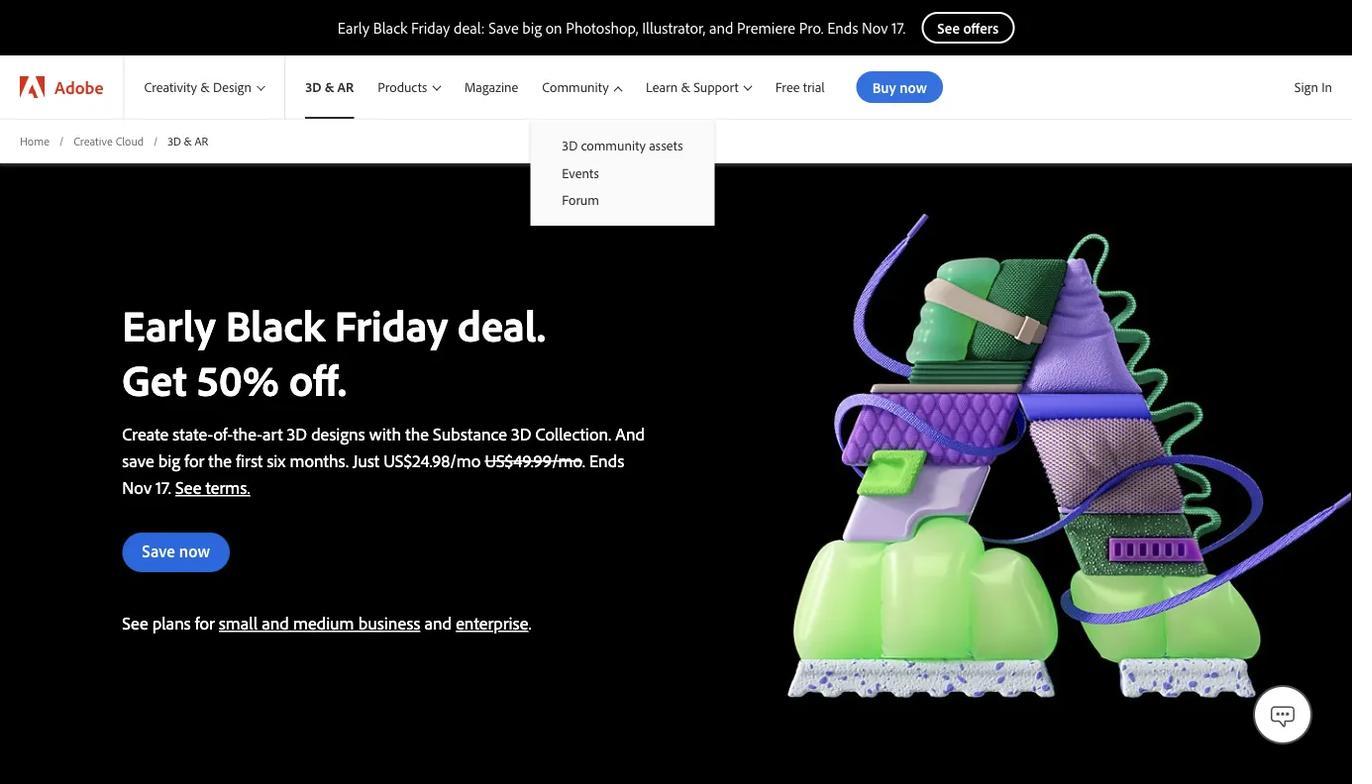 Task type: locate. For each thing, give the bounding box(es) containing it.
for down state-
[[184, 450, 204, 472]]

the
[[405, 423, 429, 445], [208, 450, 232, 472]]

0 horizontal spatial ends
[[589, 450, 624, 472]]

0 horizontal spatial big
[[158, 450, 180, 472]]

the down of-
[[208, 450, 232, 472]]

just
[[353, 450, 380, 472]]

17. inside ​. ends nov 17.
[[156, 476, 171, 499]]

1 vertical spatial ar
[[195, 133, 208, 148]]

1 vertical spatial friday
[[335, 297, 448, 352]]

1 vertical spatial ends
[[589, 450, 624, 472]]

0 vertical spatial the
[[405, 423, 429, 445]]

& left products at top left
[[325, 78, 334, 96]]

us$24.98 per month per license element
[[384, 450, 481, 472]]

& inside dropdown button
[[681, 78, 690, 96]]

the-
[[233, 423, 263, 445]]

art
[[263, 423, 283, 445]]

small
[[219, 612, 258, 634]]

business
[[358, 612, 420, 634]]

​. ends nov 17.
[[122, 450, 624, 499]]

free trial
[[775, 78, 825, 96]]

1 horizontal spatial save
[[489, 18, 519, 38]]

us$ down the substance in the bottom of the page
[[485, 450, 513, 472]]

and
[[709, 18, 733, 38], [262, 612, 289, 634], [424, 612, 452, 634]]

creative cloud
[[73, 133, 144, 148]]

1 vertical spatial 3d & ar
[[168, 133, 208, 148]]

photoshop,
[[566, 18, 638, 38]]

us$ 24 . 98 /mo us$ 49 . 99 /mo
[[384, 450, 582, 472]]

1 horizontal spatial ends
[[827, 18, 858, 38]]

1 vertical spatial 17.
[[156, 476, 171, 499]]

and left 'premiere'
[[709, 18, 733, 38]]

early for early black friday deal: save big on photoshop, illustrator, and premiere pro. ends nov 17.
[[337, 18, 370, 38]]

0 horizontal spatial nov
[[122, 476, 152, 499]]

nov right 'pro.'
[[862, 18, 888, 38]]

friday inside early black friday deal. get 50% off.
[[335, 297, 448, 352]]

sign
[[1294, 78, 1318, 96]]

events link
[[530, 159, 715, 186]]

forum
[[562, 191, 599, 209]]

0 vertical spatial see
[[175, 476, 201, 499]]

events
[[562, 164, 599, 181]]

1 horizontal spatial the
[[405, 423, 429, 445]]

3d right cloud
[[168, 133, 181, 148]]

1 vertical spatial black
[[226, 297, 325, 352]]

see left plans
[[122, 612, 148, 634]]

deal:
[[454, 18, 485, 38]]

0 vertical spatial big
[[522, 18, 542, 38]]

early inside early black friday deal. get 50% off.
[[122, 297, 216, 352]]

see left terms.
[[175, 476, 201, 499]]

.
[[429, 450, 432, 472], [531, 450, 533, 472], [528, 612, 531, 634]]

group
[[530, 119, 715, 226]]

3d & ar down the creativity & design
[[168, 133, 208, 148]]

1 vertical spatial nov
[[122, 476, 152, 499]]

now
[[179, 541, 210, 562]]

on
[[545, 18, 562, 38]]

regularly at us$49.99 per month per license element
[[485, 450, 582, 472]]

ends
[[827, 18, 858, 38], [589, 450, 624, 472]]

cloud
[[116, 133, 144, 148]]

1 vertical spatial see
[[122, 612, 148, 634]]

/mo down the substance in the bottom of the page
[[450, 450, 481, 472]]

and right 'business'
[[424, 612, 452, 634]]

0 horizontal spatial see
[[122, 612, 148, 634]]

for right plans
[[195, 612, 215, 634]]

0 vertical spatial black
[[373, 18, 408, 38]]

black inside early black friday deal. get 50% off.
[[226, 297, 325, 352]]

us$ down with
[[384, 450, 412, 472]]

0 horizontal spatial early
[[122, 297, 216, 352]]

ar left products at top left
[[337, 78, 354, 96]]

free
[[775, 78, 800, 96]]

months.
[[290, 450, 349, 472]]

1 horizontal spatial black
[[373, 18, 408, 38]]

deal.
[[458, 297, 546, 352]]

big left on
[[522, 18, 542, 38]]

/mo down collection.
[[552, 450, 582, 472]]

17. left see terms. link
[[156, 476, 171, 499]]

1 /mo from the left
[[450, 450, 481, 472]]

save left now
[[142, 541, 175, 562]]

0 vertical spatial for
[[184, 450, 204, 472]]

save
[[489, 18, 519, 38], [142, 541, 175, 562]]

ends right 'pro.'
[[827, 18, 858, 38]]

17.
[[892, 18, 906, 38], [156, 476, 171, 499]]

17. right 'pro.'
[[892, 18, 906, 38]]

friday
[[411, 18, 450, 38], [335, 297, 448, 352]]

&
[[200, 78, 210, 96], [325, 78, 334, 96], [681, 78, 690, 96], [184, 133, 192, 148]]

& left design
[[200, 78, 210, 96]]

0 vertical spatial early
[[337, 18, 370, 38]]

with
[[369, 423, 401, 445]]

1 horizontal spatial 3d & ar
[[305, 78, 354, 96]]

1 horizontal spatial us$
[[485, 450, 513, 472]]

0 vertical spatial friday
[[411, 18, 450, 38]]

early for early black friday deal. get 50% off.
[[122, 297, 216, 352]]

1 horizontal spatial nov
[[862, 18, 888, 38]]

state-
[[173, 423, 213, 445]]

premiere
[[737, 18, 796, 38]]

3d & ar
[[305, 78, 354, 96], [168, 133, 208, 148]]

trial
[[803, 78, 825, 96]]

3d & ar left products at top left
[[305, 78, 354, 96]]

0 horizontal spatial black
[[226, 297, 325, 352]]

1 us$ from the left
[[384, 450, 412, 472]]

save right the deal: at left top
[[489, 18, 519, 38]]

group containing 3d community assets
[[530, 119, 715, 226]]

free trial link
[[764, 55, 837, 119]]

big
[[522, 18, 542, 38], [158, 450, 180, 472]]

1 horizontal spatial 17.
[[892, 18, 906, 38]]

ends inside ​. ends nov 17.
[[589, 450, 624, 472]]

1 horizontal spatial /mo
[[552, 450, 582, 472]]

creative
[[73, 133, 113, 148]]

99
[[533, 450, 552, 472]]

1 horizontal spatial early
[[337, 18, 370, 38]]

3d right design
[[305, 78, 321, 96]]

2 /mo from the left
[[552, 450, 582, 472]]

/mo
[[450, 450, 481, 472], [552, 450, 582, 472]]

magazine
[[464, 78, 518, 96]]

ends right '​.'
[[589, 450, 624, 472]]

us$
[[384, 450, 412, 472], [485, 450, 513, 472]]

0 vertical spatial ends
[[827, 18, 858, 38]]

& right learn
[[681, 78, 690, 96]]

0 horizontal spatial the
[[208, 450, 232, 472]]

3d community assets
[[562, 137, 683, 154]]

first
[[236, 450, 263, 472]]

early black friday deal. get 50% off.
[[122, 297, 546, 407]]

0 vertical spatial 3d & ar
[[305, 78, 354, 96]]

home
[[20, 133, 49, 148]]

creativity & design
[[144, 78, 252, 96]]

1 vertical spatial big
[[158, 450, 180, 472]]

1 vertical spatial early
[[122, 297, 216, 352]]

get
[[122, 352, 187, 407]]

0 horizontal spatial us$
[[384, 450, 412, 472]]

six
[[267, 450, 286, 472]]

3d inside group
[[562, 137, 578, 154]]

0 vertical spatial ar
[[337, 78, 354, 96]]

community button
[[530, 55, 634, 119]]

0 horizontal spatial 3d & ar
[[168, 133, 208, 148]]

nov down save
[[122, 476, 152, 499]]

0 horizontal spatial /mo
[[450, 450, 481, 472]]

creative cloud link
[[73, 133, 144, 149]]

and right small
[[262, 612, 289, 634]]

see for see plans for small and medium business and enterprise .
[[122, 612, 148, 634]]

see
[[175, 476, 201, 499], [122, 612, 148, 634]]

substance
[[433, 423, 507, 445]]

friday for deal:
[[411, 18, 450, 38]]

black
[[373, 18, 408, 38], [226, 297, 325, 352]]

2 horizontal spatial and
[[709, 18, 733, 38]]

see plans for small and medium business and enterprise .
[[122, 612, 531, 634]]

3d
[[305, 78, 321, 96], [168, 133, 181, 148], [562, 137, 578, 154], [287, 423, 307, 445], [511, 423, 531, 445]]

0 horizontal spatial 17.
[[156, 476, 171, 499]]

big right save
[[158, 450, 180, 472]]

nov
[[862, 18, 888, 38], [122, 476, 152, 499]]

1 horizontal spatial see
[[175, 476, 201, 499]]

the up 24
[[405, 423, 429, 445]]

create
[[122, 423, 169, 445]]

black for get
[[226, 297, 325, 352]]

for
[[184, 450, 204, 472], [195, 612, 215, 634]]

0 horizontal spatial save
[[142, 541, 175, 562]]

creativity & design button
[[124, 55, 284, 119]]

ar down creativity & design popup button
[[195, 133, 208, 148]]

early black friday deal: save big on photoshop, illustrator, and premiere pro. ends nov 17.
[[337, 18, 906, 38]]

learn & support
[[646, 78, 739, 96]]

0 vertical spatial save
[[489, 18, 519, 38]]

off.
[[289, 352, 347, 407]]

3d up events
[[562, 137, 578, 154]]

adobe
[[54, 76, 103, 98]]

0 horizontal spatial ar
[[195, 133, 208, 148]]

& inside popup button
[[200, 78, 210, 96]]



Task type: vqa. For each thing, say whether or not it's contained in the screenshot.
Corporate for Corporate Responsibility
no



Task type: describe. For each thing, give the bounding box(es) containing it.
1 horizontal spatial and
[[424, 612, 452, 634]]

big inside create state-of-the-art 3d designs with the substance 3d collection. and save big for the first six months. just
[[158, 450, 180, 472]]

3d community assets link
[[530, 132, 715, 159]]

creativity
[[144, 78, 197, 96]]

forum link
[[530, 186, 715, 214]]

create state-of-the-art 3d designs with the substance 3d collection. and save big for the first six months. just
[[122, 423, 645, 472]]

plans
[[152, 612, 191, 634]]

24
[[412, 450, 429, 472]]

49
[[513, 450, 531, 472]]

community
[[581, 137, 646, 154]]

products button
[[366, 55, 452, 119]]

see for see terms.
[[175, 476, 201, 499]]

sign in
[[1294, 78, 1332, 96]]

sign in button
[[1290, 70, 1336, 104]]

friday for deal.
[[335, 297, 448, 352]]

& for the 3d & ar link on the top of the page
[[325, 78, 334, 96]]

illustrator,
[[642, 18, 705, 38]]

learn & support button
[[634, 55, 764, 119]]

3d right art
[[287, 423, 307, 445]]

3d & ar link
[[285, 55, 366, 119]]

terms.
[[206, 476, 250, 499]]

adobe link
[[0, 55, 123, 119]]

enterprise
[[456, 612, 528, 634]]

1 horizontal spatial ar
[[337, 78, 354, 96]]

save now link
[[122, 533, 230, 572]]

of-
[[213, 423, 233, 445]]

​.
[[582, 450, 585, 472]]

0 vertical spatial 17.
[[892, 18, 906, 38]]

magazine link
[[452, 55, 530, 119]]

1 horizontal spatial big
[[522, 18, 542, 38]]

small and medium business link
[[219, 612, 420, 634]]

1 vertical spatial the
[[208, 450, 232, 472]]

support
[[694, 78, 739, 96]]

see terms.
[[175, 476, 250, 499]]

enterprise link
[[456, 612, 528, 634]]

and
[[615, 423, 645, 445]]

medium
[[293, 612, 354, 634]]

1 vertical spatial save
[[142, 541, 175, 562]]

home link
[[20, 133, 49, 149]]

assets
[[649, 137, 683, 154]]

community
[[542, 78, 609, 96]]

& for learn & support dropdown button
[[681, 78, 690, 96]]

for inside create state-of-the-art 3d designs with the substance 3d collection. and save big for the first six months. just
[[184, 450, 204, 472]]

collection.
[[535, 423, 611, 445]]

nov inside ​. ends nov 17.
[[122, 476, 152, 499]]

2 us$ from the left
[[485, 450, 513, 472]]

in
[[1322, 78, 1332, 96]]

& down the creativity & design
[[184, 133, 192, 148]]

save
[[122, 450, 154, 472]]

black for save
[[373, 18, 408, 38]]

pro.
[[799, 18, 824, 38]]

1 vertical spatial for
[[195, 612, 215, 634]]

& for creativity & design popup button
[[200, 78, 210, 96]]

3d up 49
[[511, 423, 531, 445]]

50%
[[197, 352, 279, 407]]

see terms. link
[[175, 476, 250, 499]]

products
[[378, 78, 427, 96]]

0 vertical spatial nov
[[862, 18, 888, 38]]

design
[[213, 78, 252, 96]]

0 horizontal spatial and
[[262, 612, 289, 634]]

save now
[[142, 541, 210, 562]]

learn
[[646, 78, 678, 96]]

designs
[[311, 423, 365, 445]]

98
[[432, 450, 450, 472]]



